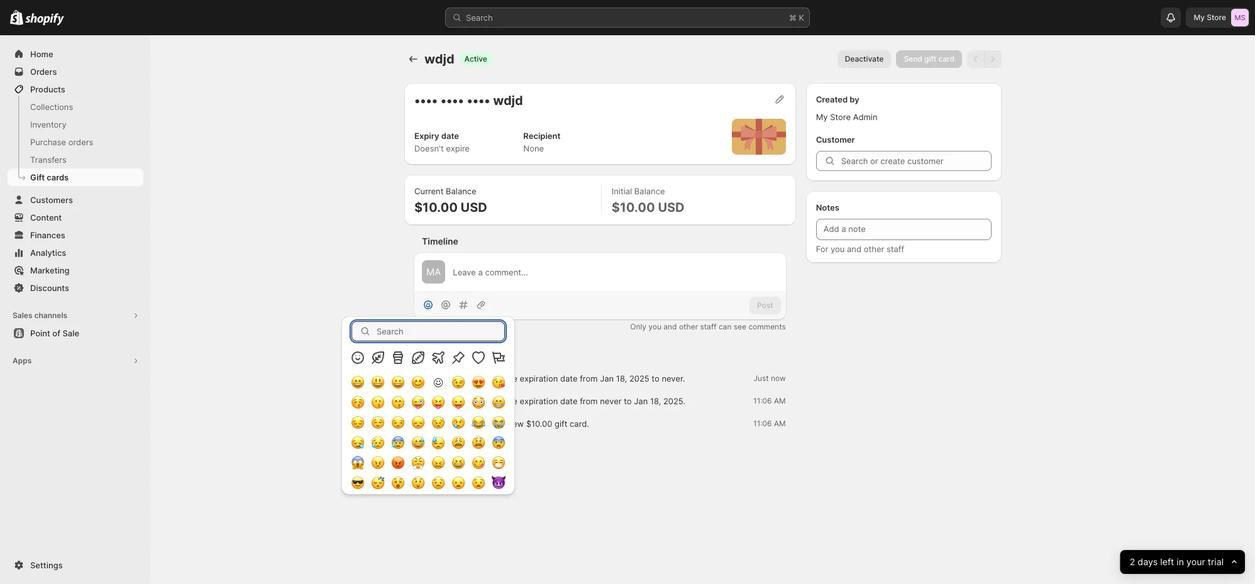 Task type: locate. For each thing, give the bounding box(es) containing it.
😦 button
[[449, 473, 469, 493]]

😙
[[391, 396, 405, 411]]

1 vertical spatial expiration
[[520, 397, 558, 407]]

staff left can
[[700, 322, 717, 332]]

am for you created a new $10.00 gift card.
[[774, 419, 786, 429]]

0 vertical spatial gift
[[925, 54, 937, 64]]

to right never
[[624, 397, 632, 407]]

😗
[[371, 396, 385, 411]]

1 horizontal spatial staff
[[887, 244, 905, 254]]

😙 button
[[388, 392, 408, 412]]

you
[[452, 374, 467, 384], [452, 397, 467, 407], [452, 419, 467, 429]]

0 horizontal spatial wdjd
[[425, 52, 455, 67]]

0 vertical spatial the
[[505, 374, 518, 384]]

😢 button
[[449, 412, 469, 432]]

0 vertical spatial 11:06 am
[[754, 397, 786, 406]]

•••• up expiry
[[415, 93, 438, 108]]

content
[[30, 213, 62, 223]]

3 •••• from the left
[[467, 93, 490, 108]]

😖
[[432, 456, 445, 471]]

content link
[[8, 209, 143, 226]]

😉 button
[[449, 372, 469, 392]]

2 from from the top
[[580, 397, 598, 407]]

😨
[[492, 436, 506, 451]]

😤 button
[[408, 452, 428, 473]]

😃
[[371, 376, 385, 391]]

gift cards link
[[8, 169, 143, 186]]

the for you changed the expiration date from never to jan 18, 2025.
[[505, 397, 518, 407]]

1 horizontal spatial gift
[[925, 54, 937, 64]]

😄 😃 😀 😊
[[351, 376, 425, 391]]

my down created
[[816, 112, 828, 122]]

2 vertical spatial you
[[452, 419, 467, 429]]

other for for
[[864, 244, 885, 254]]

gift left card
[[925, 54, 937, 64]]

1 vertical spatial my
[[816, 112, 828, 122]]

1 vertical spatial from
[[580, 397, 598, 407]]

balance right current
[[446, 186, 477, 196]]

from up "you changed the expiration date from never to jan 18, 2025." at the bottom of the page
[[580, 374, 598, 384]]

just now
[[754, 374, 786, 383]]

0 horizontal spatial other
[[679, 322, 698, 332]]

other
[[864, 244, 885, 254], [679, 322, 698, 332]]

2 changed from the top
[[469, 397, 503, 407]]

😂
[[472, 416, 486, 431]]

created by
[[816, 94, 860, 104]]

0 vertical spatial staff
[[887, 244, 905, 254]]

1 vertical spatial 11:06 am
[[754, 419, 786, 429]]

0 horizontal spatial you
[[649, 322, 662, 332]]

other left can
[[679, 322, 698, 332]]

😇
[[492, 497, 506, 512]]

orders
[[68, 137, 93, 147]]

😓
[[432, 436, 445, 451]]

2 11:06 am from the top
[[754, 419, 786, 429]]

for
[[816, 244, 829, 254]]

$10.00 inside initial balance $10.00 usd
[[612, 200, 655, 215]]

2 days left in your trial
[[1130, 556, 1224, 568]]

0 horizontal spatial 18,
[[616, 374, 627, 384]]

you up 😩 button
[[452, 419, 467, 429]]

😄
[[351, 376, 365, 391]]

date down you changed the expiration date from jan 18, 2025 to never.
[[560, 397, 578, 407]]

row group
[[348, 372, 509, 584]]

am for you changed the expiration date from never to jan 18, 2025.
[[774, 397, 786, 406]]

finances
[[30, 230, 65, 240]]

you right 'only'
[[649, 322, 662, 332]]

created
[[816, 94, 848, 104]]

0 vertical spatial expiration
[[520, 374, 558, 384]]

11:06 am for you created a new $10.00 gift card.
[[754, 419, 786, 429]]

initial balance $10.00 usd
[[612, 186, 685, 215]]

1 horizontal spatial and
[[847, 244, 862, 254]]

card.
[[570, 419, 589, 429]]

customers link
[[8, 191, 143, 209]]

1 horizontal spatial $10.00
[[526, 419, 553, 429]]

0 horizontal spatial and
[[664, 322, 677, 332]]

0 vertical spatial am
[[774, 397, 786, 406]]

0 horizontal spatial gift
[[555, 419, 568, 429]]

date for you changed the expiration date from never to jan 18, 2025.
[[560, 397, 578, 407]]

gift inside button
[[925, 54, 937, 64]]

1 vertical spatial 11:06
[[754, 419, 772, 429]]

you right for
[[831, 244, 845, 254]]

date inside expiry date doesn't expire
[[441, 131, 459, 141]]

1 usd from the left
[[461, 200, 487, 215]]

the
[[505, 374, 518, 384], [505, 397, 518, 407]]

0 vertical spatial you
[[452, 374, 467, 384]]

😐 button
[[408, 493, 428, 513]]

sales
[[13, 311, 32, 320]]

18, left 2025
[[616, 374, 627, 384]]

1 from from the top
[[580, 374, 598, 384]]

k
[[799, 13, 805, 23]]

😯 button
[[449, 493, 469, 513]]

1 the from the top
[[505, 374, 518, 384]]

😒 button
[[388, 412, 408, 432]]

balance inside current balance $10.00 usd
[[446, 186, 477, 196]]

1 11:06 from the top
[[754, 397, 772, 406]]

2 expiration from the top
[[520, 397, 558, 407]]

0 vertical spatial you
[[831, 244, 845, 254]]

3 you from the top
[[452, 419, 467, 429]]

usd for current balance $10.00 usd
[[461, 200, 487, 215]]

1 vertical spatial staff
[[700, 322, 717, 332]]

☺️
[[434, 376, 443, 391]]

am
[[774, 397, 786, 406], [774, 419, 786, 429]]

apps button
[[8, 352, 143, 370]]

•••• down active
[[467, 93, 490, 108]]

products
[[30, 84, 65, 94]]

previous image
[[970, 53, 983, 65]]

you created a new $10.00 gift card.
[[452, 419, 589, 429]]

0 horizontal spatial $10.00
[[415, 200, 458, 215]]

1 vertical spatial am
[[774, 419, 786, 429]]

your
[[1187, 556, 1206, 568]]

from left never
[[580, 397, 598, 407]]

0 horizontal spatial my
[[816, 112, 828, 122]]

0 horizontal spatial ••••
[[415, 93, 438, 108]]

18,
[[616, 374, 627, 384], [650, 397, 661, 407]]

0 vertical spatial wdjd
[[425, 52, 455, 67]]

0 vertical spatial and
[[847, 244, 862, 254]]

1 vertical spatial you
[[649, 322, 662, 332]]

0 vertical spatial changed
[[469, 374, 503, 384]]

2 you from the top
[[452, 397, 467, 407]]

0 horizontal spatial balance
[[446, 186, 477, 196]]

balance inside initial balance $10.00 usd
[[635, 186, 665, 196]]

2 horizontal spatial ••••
[[467, 93, 490, 108]]

1 horizontal spatial my
[[1194, 13, 1205, 22]]

settings
[[30, 560, 63, 571]]

$10.00 down current
[[415, 200, 458, 215]]

😞 button
[[408, 412, 428, 432]]

see
[[734, 322, 747, 332]]

18, left "2025." on the right bottom
[[650, 397, 661, 407]]

11:06 for you created a new $10.00 gift card.
[[754, 419, 772, 429]]

deactivate button
[[838, 50, 892, 68]]

2 vertical spatial date
[[560, 397, 578, 407]]

can
[[719, 322, 732, 332]]

1 vertical spatial other
[[679, 322, 698, 332]]

1 vertical spatial changed
[[469, 397, 503, 407]]

$10.00 down initial
[[612, 200, 655, 215]]

1 am from the top
[[774, 397, 786, 406]]

staff down add a note text box
[[887, 244, 905, 254]]

😳 button
[[469, 392, 489, 412]]

1 vertical spatial to
[[624, 397, 632, 407]]

jan down 2025
[[634, 397, 648, 407]]

😥
[[371, 436, 385, 451]]

staff for for you and other staff
[[887, 244, 905, 254]]

1 horizontal spatial other
[[864, 244, 885, 254]]

my store
[[1194, 13, 1227, 22]]

2 the from the top
[[505, 397, 518, 407]]

post button
[[750, 297, 781, 314]]

and right for
[[847, 244, 862, 254]]

1 horizontal spatial usd
[[658, 200, 685, 215]]

😆
[[452, 456, 465, 471]]

store down created by
[[830, 112, 851, 122]]

1 vertical spatial you
[[452, 397, 467, 407]]

you for you changed the expiration date from never to jan 18, 2025.
[[452, 397, 467, 407]]

😰 button
[[388, 432, 408, 452]]

inventory
[[30, 120, 66, 130]]

1 vertical spatial date
[[560, 374, 578, 384]]

balance right initial
[[635, 186, 665, 196]]

only
[[630, 322, 647, 332]]

expiration for jan
[[520, 374, 558, 384]]

gift cards
[[30, 172, 69, 182]]

emoji categories tab list
[[342, 347, 515, 369]]

1 horizontal spatial you
[[831, 244, 845, 254]]

you changed the expiration date from never to jan 18, 2025.
[[452, 397, 686, 407]]

from
[[580, 374, 598, 384], [580, 397, 598, 407]]

to right 2025
[[652, 374, 660, 384]]

expiration up you created a new $10.00 gift card.
[[520, 397, 558, 407]]

days
[[1138, 556, 1158, 568]]

you for only
[[649, 322, 662, 332]]

the down 😘 at the left bottom of the page
[[505, 397, 518, 407]]

my for my store
[[1194, 13, 1205, 22]]

you down 😉
[[452, 397, 467, 407]]

other down add a note text box
[[864, 244, 885, 254]]

😁 button
[[489, 392, 509, 412]]

😊
[[411, 376, 425, 391]]

now
[[771, 374, 786, 383]]

0 vertical spatial my
[[1194, 13, 1205, 22]]

store
[[1207, 13, 1227, 22], [830, 112, 851, 122]]

staff
[[887, 244, 905, 254], [700, 322, 717, 332]]

0 vertical spatial from
[[580, 374, 598, 384]]

date
[[441, 131, 459, 141], [560, 374, 578, 384], [560, 397, 578, 407]]

0 vertical spatial to
[[652, 374, 660, 384]]

home
[[30, 49, 53, 59]]

1 horizontal spatial store
[[1207, 13, 1227, 22]]

date for you changed the expiration date from jan 18, 2025 to never.
[[560, 374, 578, 384]]

1 vertical spatial store
[[830, 112, 851, 122]]

staff for only you and other staff can see comments
[[700, 322, 717, 332]]

$10.00 right new on the left of page
[[526, 419, 553, 429]]

2 usd from the left
[[658, 200, 685, 215]]

the up the 😁 button
[[505, 374, 518, 384]]

recipient
[[524, 131, 561, 141]]

$10.00
[[415, 200, 458, 215], [612, 200, 655, 215], [526, 419, 553, 429]]

just
[[754, 374, 769, 383]]

1 expiration from the top
[[520, 374, 558, 384]]

0 vertical spatial jan
[[600, 374, 614, 384]]

changed for you changed the expiration date from jan 18, 2025 to never.
[[469, 374, 503, 384]]

gift left 'card.'
[[555, 419, 568, 429]]

balance for current balance $10.00 usd
[[446, 186, 477, 196]]

of
[[52, 328, 60, 338]]

0 vertical spatial store
[[1207, 13, 1227, 22]]

0 vertical spatial other
[[864, 244, 885, 254]]

⌘ k
[[789, 13, 805, 23]]

2 11:06 from the top
[[754, 419, 772, 429]]

1 vertical spatial and
[[664, 322, 677, 332]]

0 horizontal spatial staff
[[700, 322, 717, 332]]

0 vertical spatial 11:06
[[754, 397, 772, 406]]

2 am from the top
[[774, 419, 786, 429]]

😀
[[391, 376, 405, 391]]

1 horizontal spatial wdjd
[[493, 93, 523, 108]]

😊 button
[[408, 372, 428, 392]]

sales channels button
[[8, 307, 143, 325]]

created
[[469, 419, 499, 429]]

1 horizontal spatial ••••
[[441, 93, 464, 108]]

1 11:06 am from the top
[[754, 397, 786, 406]]

$10.00 inside current balance $10.00 usd
[[415, 200, 458, 215]]

1 vertical spatial 18,
[[650, 397, 661, 407]]

you left 😍 button
[[452, 374, 467, 384]]

jan up never
[[600, 374, 614, 384]]

search
[[466, 13, 493, 23]]

usd inside current balance $10.00 usd
[[461, 200, 487, 215]]

0 horizontal spatial to
[[624, 397, 632, 407]]

usd inside initial balance $10.00 usd
[[658, 200, 685, 215]]

jan
[[600, 374, 614, 384], [634, 397, 648, 407]]

0 horizontal spatial store
[[830, 112, 851, 122]]

my
[[1194, 13, 1205, 22], [816, 112, 828, 122]]

😆 button
[[449, 452, 469, 473]]

1 balance from the left
[[446, 186, 477, 196]]

0 horizontal spatial usd
[[461, 200, 487, 215]]

date up "you changed the expiration date from never to jan 18, 2025." at the bottom of the page
[[560, 374, 578, 384]]

and
[[847, 244, 862, 254], [664, 322, 677, 332]]

1 horizontal spatial balance
[[635, 186, 665, 196]]

2 balance from the left
[[635, 186, 665, 196]]

😨 button
[[489, 432, 509, 452]]

2 horizontal spatial $10.00
[[612, 200, 655, 215]]

•••• up expiry date doesn't expire
[[441, 93, 464, 108]]

store for my store admin
[[830, 112, 851, 122]]

store left my store 'icon'
[[1207, 13, 1227, 22]]

1 horizontal spatial 18,
[[650, 397, 661, 407]]

avatar with initials m a image
[[422, 260, 446, 284]]

and right 'only'
[[664, 322, 677, 332]]

2
[[1130, 556, 1135, 568]]

expiration up "you changed the expiration date from never to jan 18, 2025." at the bottom of the page
[[520, 374, 558, 384]]

0 vertical spatial date
[[441, 131, 459, 141]]

😀 button
[[388, 372, 408, 392]]

1 vertical spatial the
[[505, 397, 518, 407]]

1 horizontal spatial jan
[[634, 397, 648, 407]]

my left my store 'icon'
[[1194, 13, 1205, 22]]

1 changed from the top
[[469, 374, 503, 384]]

1 you from the top
[[452, 374, 467, 384]]

date up expire
[[441, 131, 459, 141]]



Task type: vqa. For each thing, say whether or not it's contained in the screenshot.


Task type: describe. For each thing, give the bounding box(es) containing it.
😩
[[452, 436, 465, 451]]

😟 button
[[428, 473, 449, 493]]

store for my store
[[1207, 13, 1227, 22]]

😯
[[452, 497, 465, 512]]

😓 button
[[428, 432, 449, 452]]

products link
[[8, 81, 143, 98]]

$10.00 for initial balance $10.00 usd
[[612, 200, 655, 215]]

never.
[[662, 374, 685, 384]]

and for for
[[847, 244, 862, 254]]

my store admin
[[816, 112, 878, 122]]

current
[[415, 186, 444, 196]]

shopify image
[[25, 13, 64, 26]]

2025.
[[664, 397, 686, 407]]

expiration for never
[[520, 397, 558, 407]]

😟
[[432, 476, 445, 491]]

0 horizontal spatial jan
[[600, 374, 614, 384]]

☺️ button
[[428, 372, 449, 392]]

😫 button
[[469, 432, 489, 452]]

none
[[524, 143, 544, 153]]

expire
[[446, 143, 470, 153]]

😝
[[432, 396, 445, 411]]

send
[[904, 54, 923, 64]]

😡
[[391, 456, 405, 471]]

and for only
[[664, 322, 677, 332]]

•••• •••• •••• wdjd
[[415, 93, 523, 108]]

you for for
[[831, 244, 845, 254]]

😈 button
[[489, 473, 509, 493]]

😅 button
[[408, 432, 428, 452]]

Leave a comment... text field
[[453, 266, 779, 278]]

😚 button
[[348, 392, 368, 412]]

😧
[[472, 476, 486, 491]]

0 vertical spatial 18,
[[616, 374, 627, 384]]

😂 button
[[469, 412, 489, 432]]

expiry date doesn't expire
[[415, 131, 470, 153]]

never
[[600, 397, 622, 407]]

usd for initial balance $10.00 usd
[[658, 200, 685, 215]]

😩 button
[[449, 432, 469, 452]]

you changed the expiration date from jan 18, 2025 to never.
[[452, 374, 685, 384]]

1 vertical spatial wdjd
[[493, 93, 523, 108]]

2 •••• from the left
[[441, 93, 464, 108]]

doesn't
[[415, 143, 444, 153]]

analytics
[[30, 248, 66, 258]]

😕
[[432, 497, 445, 512]]

left
[[1161, 556, 1174, 568]]

😔
[[351, 416, 365, 431]]

from for never
[[580, 397, 598, 407]]

😛 button
[[449, 392, 469, 412]]

recipient none
[[524, 131, 561, 153]]

balance for initial balance $10.00 usd
[[635, 186, 665, 196]]

purchase orders link
[[8, 133, 143, 151]]

other for only
[[679, 322, 698, 332]]

😰
[[391, 436, 405, 451]]

😪
[[351, 436, 365, 451]]

gift
[[30, 172, 45, 182]]

my for my store admin
[[816, 112, 828, 122]]

channels
[[34, 311, 67, 320]]

😧 button
[[469, 473, 489, 493]]

orders
[[30, 67, 57, 77]]

Add a note text field
[[816, 219, 992, 240]]

😤
[[411, 456, 425, 471]]

$10.00 for current balance $10.00 usd
[[415, 200, 458, 215]]

😞
[[411, 416, 425, 431]]

1 vertical spatial jan
[[634, 397, 648, 407]]

settings link
[[8, 557, 143, 574]]

the for you changed the expiration date from jan 18, 2025 to never.
[[505, 374, 518, 384]]

😮 button
[[368, 493, 388, 513]]

😣
[[432, 416, 445, 431]]

😶 button
[[469, 493, 489, 513]]

😵 button
[[388, 473, 408, 493]]

😠
[[371, 456, 385, 471]]

😫
[[472, 436, 486, 451]]

initial
[[612, 186, 632, 196]]

changed for you changed the expiration date from never to jan 18, 2025.
[[469, 397, 503, 407]]

admin
[[853, 112, 878, 122]]

deactivate
[[845, 54, 884, 64]]

Search or create customer text field
[[841, 151, 992, 171]]

from for jan
[[580, 374, 598, 384]]

customer
[[816, 135, 855, 145]]

😃 button
[[368, 372, 388, 392]]

11:06 for you changed the expiration date from never to jan 18, 2025.
[[754, 397, 772, 406]]

😵
[[391, 476, 405, 491]]

😎
[[351, 476, 365, 491]]

😋
[[472, 456, 486, 471]]

inventory link
[[8, 116, 143, 133]]

😝 button
[[428, 392, 449, 412]]

11:06 am for you changed the expiration date from never to jan 18, 2025.
[[754, 397, 786, 406]]

current balance $10.00 usd
[[415, 186, 487, 215]]

today
[[452, 352, 474, 362]]

😍 button
[[469, 372, 489, 392]]

😷
[[492, 456, 506, 471]]

1 vertical spatial gift
[[555, 419, 568, 429]]

send gift card
[[904, 54, 955, 64]]

you for you created a new $10.00 gift card.
[[452, 419, 467, 429]]

apps
[[13, 356, 32, 365]]

you for you changed the expiration date from jan 18, 2025 to never.
[[452, 374, 467, 384]]

new
[[508, 419, 524, 429]]

card
[[939, 54, 955, 64]]

by
[[850, 94, 860, 104]]

1 horizontal spatial to
[[652, 374, 660, 384]]

😶
[[472, 497, 486, 512]]

row group containing 😄
[[348, 372, 509, 584]]

notes
[[816, 203, 840, 213]]

😭 button
[[489, 412, 509, 432]]

next image
[[987, 53, 1000, 65]]

Search text field
[[377, 322, 505, 342]]

my store image
[[1232, 9, 1249, 26]]

shopify image
[[10, 10, 23, 25]]

1 •••• from the left
[[415, 93, 438, 108]]

😮
[[371, 497, 385, 512]]

😚
[[351, 396, 365, 411]]

purchase
[[30, 137, 66, 147]]

😌
[[371, 416, 385, 431]]

😱 button
[[348, 452, 368, 473]]



